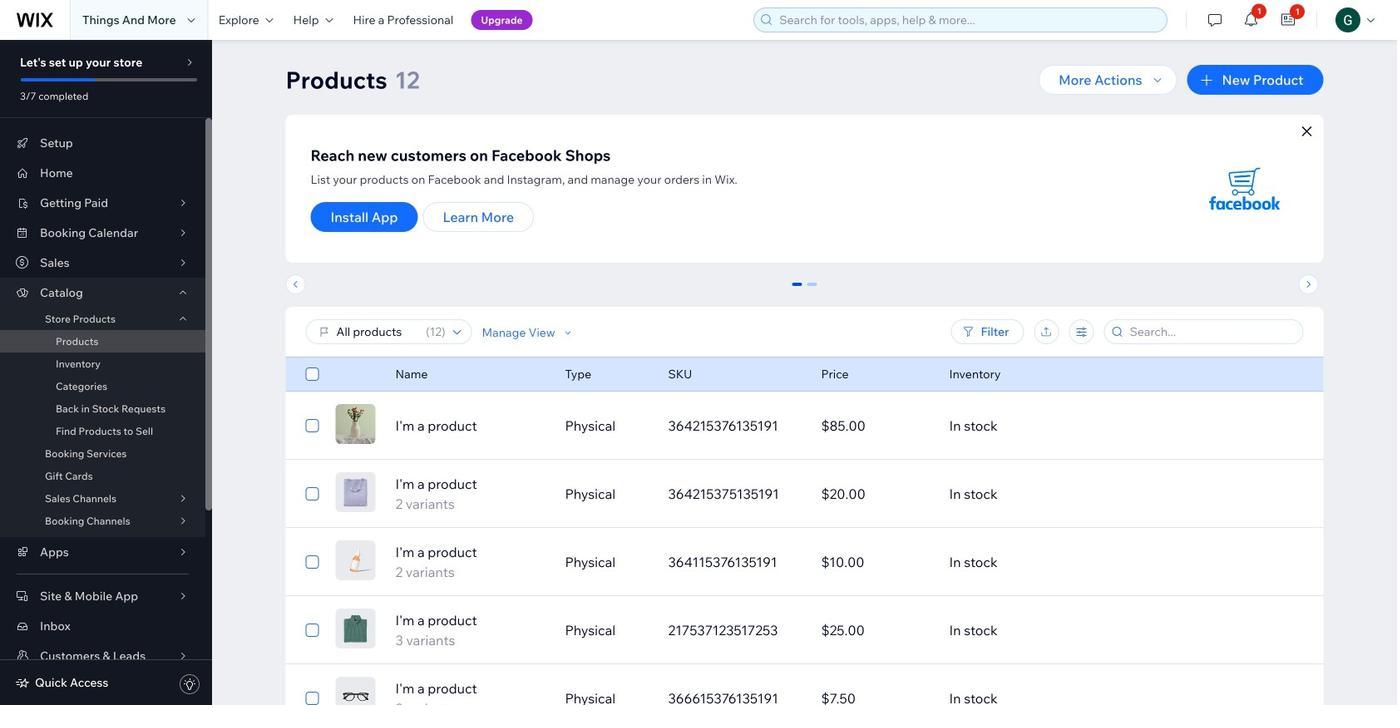 Task type: describe. For each thing, give the bounding box(es) containing it.
reach new customers on facebook shops image
[[1191, 135, 1299, 243]]

Search for tools, apps, help & more... field
[[775, 8, 1162, 32]]

Search... field
[[1125, 320, 1298, 344]]

Unsaved view field
[[331, 320, 421, 344]]



Task type: vqa. For each thing, say whether or not it's contained in the screenshot.
Unsaved view Field
yes



Task type: locate. For each thing, give the bounding box(es) containing it.
None checkbox
[[306, 552, 319, 572], [306, 621, 319, 640], [306, 689, 319, 705], [306, 552, 319, 572], [306, 621, 319, 640], [306, 689, 319, 705]]

None checkbox
[[306, 364, 319, 384], [306, 416, 319, 436], [306, 484, 319, 504], [306, 364, 319, 384], [306, 416, 319, 436], [306, 484, 319, 504]]

sidebar element
[[0, 40, 212, 705]]



